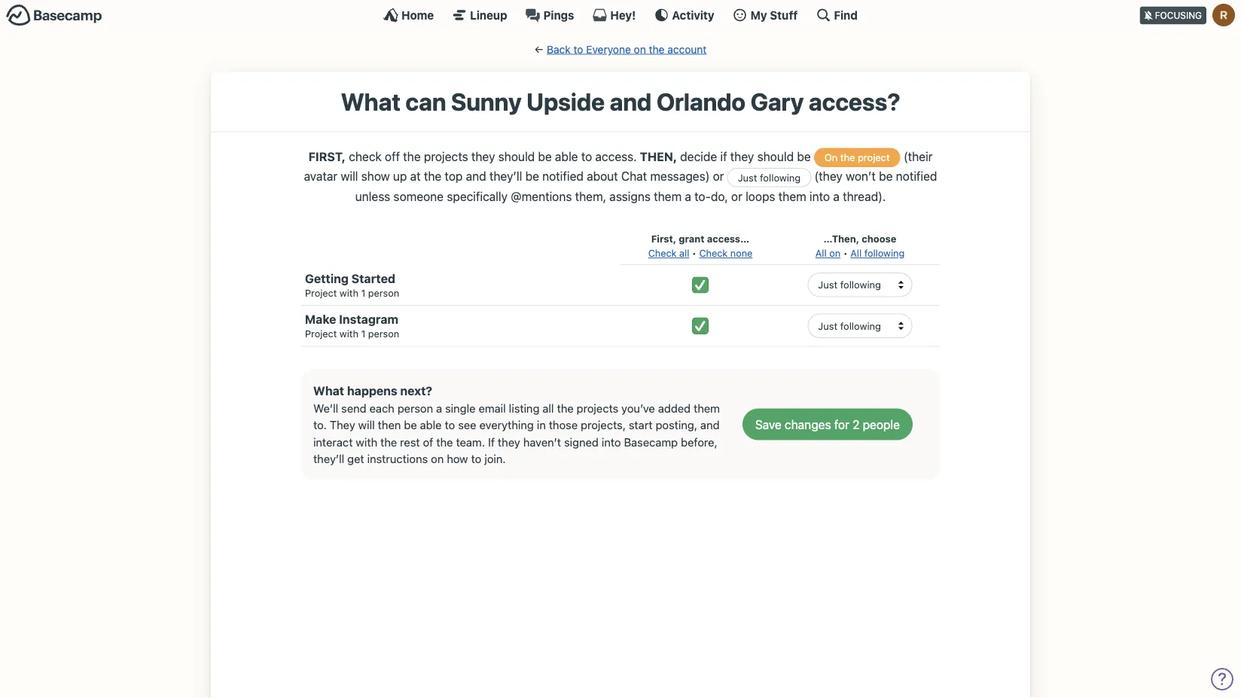 Task type: describe. For each thing, give the bounding box(es) containing it.
send
[[341, 402, 367, 415]]

focusing button
[[1140, 0, 1241, 29]]

account
[[667, 43, 707, 55]]

we'll
[[313, 402, 338, 415]]

do,
[[711, 189, 728, 203]]

those
[[549, 418, 578, 432]]

won't
[[846, 169, 876, 183]]

just following
[[738, 172, 801, 183]]

grant
[[679, 233, 705, 244]]

home link
[[383, 8, 434, 23]]

to-
[[694, 189, 711, 203]]

on
[[825, 152, 838, 163]]

@mentions
[[511, 189, 572, 203]]

lineup
[[470, 8, 507, 21]]

access.
[[595, 149, 637, 163]]

home
[[402, 8, 434, 21]]

(they
[[814, 169, 843, 183]]

them for loops
[[779, 189, 806, 203]]

added
[[658, 402, 691, 415]]

…then,
[[824, 233, 859, 244]]

upside
[[527, 87, 605, 116]]

stuff
[[770, 8, 798, 21]]

loops
[[746, 189, 775, 203]]

to up about
[[581, 149, 592, 163]]

0 horizontal spatial projects
[[424, 149, 468, 163]]

←
[[534, 43, 544, 55]]

will inside what happens next? we'll send each person a single email listing all the projects you've added them to.                    they will then be able to see everything in those projects, start posting, and interact with the rest of the team.                   if they haven't signed into basecamp before, they'll get instructions on how to join.
[[358, 418, 375, 432]]

first, check off the projects they should be able to access. then, decide if they should be
[[308, 149, 814, 163]]

0 vertical spatial able
[[555, 149, 578, 163]]

to.
[[313, 418, 327, 432]]

the up those
[[557, 402, 574, 415]]

(they won't be notified unless someone specifically @mentions them, assigns them a to-do, or loops them into a thread).
[[355, 169, 937, 203]]

what for what can sunny upside and orlando gary access?
[[341, 87, 401, 116]]

pings
[[543, 8, 574, 21]]

up
[[393, 169, 407, 183]]

instagram
[[339, 312, 398, 327]]

if
[[720, 149, 727, 163]]

be inside (their avatar will show up at the top and they'll be notified about chat messages)           or
[[525, 169, 539, 183]]

the right off
[[403, 149, 421, 163]]

interact
[[313, 435, 353, 449]]

how
[[447, 452, 468, 466]]

getting
[[305, 271, 349, 286]]

what for what happens next? we'll send each person a single email listing all the projects you've added them to.                    they will then be able to see everything in those projects, start posting, and interact with the rest of the team.                   if they haven't signed into basecamp before, they'll get instructions on how to join.
[[313, 383, 344, 398]]

then
[[378, 418, 401, 432]]

getting started project                             with 1 person
[[305, 271, 399, 298]]

person inside what happens next? we'll send each person a single email listing all the projects you've added them to.                    they will then be able to see everything in those projects, start posting, and interact with the rest of the team.                   if they haven't signed into basecamp before, they'll get instructions on how to join.
[[397, 402, 433, 415]]

← back to everyone on the account
[[534, 43, 707, 55]]

2 should from the left
[[757, 149, 794, 163]]

messages)
[[650, 169, 710, 183]]

chat
[[621, 169, 647, 183]]

project for make
[[305, 328, 337, 339]]

the inside (their avatar will show up at the top and they'll be notified about chat messages)           or
[[424, 169, 442, 183]]

activity link
[[654, 8, 714, 23]]

about
[[587, 169, 618, 183]]

posting,
[[656, 418, 697, 432]]

1 horizontal spatial a
[[685, 189, 691, 203]]

you've
[[622, 402, 655, 415]]

activity
[[672, 8, 714, 21]]

2 horizontal spatial they
[[730, 149, 754, 163]]

to left see
[[445, 418, 455, 432]]

basecamp
[[624, 435, 678, 449]]

back
[[547, 43, 571, 55]]

access?
[[809, 87, 900, 116]]

hey! button
[[592, 8, 636, 23]]

1 all from the left
[[816, 247, 827, 259]]

sunny
[[451, 87, 522, 116]]

they'll inside (their avatar will show up at the top and they'll be notified about chat messages)           or
[[489, 169, 522, 183]]

assigns
[[610, 189, 651, 203]]

will inside (their avatar will show up at the top and they'll be notified about chat messages)           or
[[341, 169, 358, 183]]

hey!
[[610, 8, 636, 21]]

1 should from the left
[[498, 149, 535, 163]]

start
[[629, 418, 653, 432]]

1 for started
[[361, 287, 366, 298]]

(their
[[904, 149, 933, 163]]

back to everyone on the account link
[[547, 43, 707, 55]]

what can sunny upside and orlando gary access?
[[341, 87, 900, 116]]

get
[[347, 452, 364, 466]]

check none button
[[699, 246, 753, 260]]

they
[[330, 418, 355, 432]]

on inside '…then, choose all on • all following'
[[829, 247, 841, 259]]

email
[[479, 402, 506, 415]]

single
[[445, 402, 476, 415]]

project
[[858, 152, 890, 163]]

and inside (their avatar will show up at the top and they'll be notified about chat messages)           or
[[466, 169, 486, 183]]

join.
[[484, 452, 506, 466]]

projects,
[[581, 418, 626, 432]]

all following button
[[850, 246, 905, 260]]

2 all from the left
[[850, 247, 862, 259]]

notified inside (they won't be notified unless someone specifically @mentions them, assigns them a to-do, or loops them into a thread).
[[896, 169, 937, 183]]

switch accounts image
[[6, 4, 102, 27]]

be inside (they won't be notified unless someone specifically @mentions them, assigns them a to-do, or loops them into a thread).
[[879, 169, 893, 183]]

with for started
[[340, 287, 358, 298]]

can
[[405, 87, 446, 116]]

each
[[370, 402, 394, 415]]

the right of
[[436, 435, 453, 449]]

if
[[488, 435, 495, 449]]



Task type: vqa. For each thing, say whether or not it's contained in the screenshot.
the Make
yes



Task type: locate. For each thing, give the bounding box(es) containing it.
just
[[738, 172, 757, 183]]

1 vertical spatial project
[[305, 328, 337, 339]]

0 vertical spatial 1
[[361, 287, 366, 298]]

with down getting
[[340, 287, 358, 298]]

1 notified from the left
[[542, 169, 584, 183]]

they'll up 'specifically'
[[489, 169, 522, 183]]

with up get
[[356, 435, 377, 449]]

notified inside (their avatar will show up at the top and they'll be notified about chat messages)           or
[[542, 169, 584, 183]]

0 vertical spatial with
[[340, 287, 358, 298]]

2 1 from the top
[[361, 328, 366, 339]]

and
[[610, 87, 652, 116], [466, 169, 486, 183], [700, 418, 720, 432]]

1 vertical spatial projects
[[577, 402, 619, 415]]

(their avatar will show up at the top and they'll be notified about chat messages)           or
[[304, 149, 933, 183]]

decide
[[680, 149, 717, 163]]

a left single
[[436, 402, 442, 415]]

on down of
[[431, 452, 444, 466]]

make instagram project                             with 1 person
[[305, 312, 399, 339]]

someone
[[393, 189, 444, 203]]

person inside make instagram project                             with 1 person
[[368, 328, 399, 339]]

following inside '…then, choose all on • all following'
[[864, 247, 905, 259]]

or right do,
[[731, 189, 742, 203]]

• down "…then," at the right top of the page
[[843, 247, 848, 259]]

0 vertical spatial or
[[713, 169, 724, 183]]

projects up projects, in the bottom of the page
[[577, 402, 619, 415]]

a inside what happens next? we'll send each person a single email listing all the projects you've added them to.                    they will then be able to see everything in those projects, start posting, and interact with the rest of the team.                   if they haven't signed into basecamp before, they'll get instructions on how to join.
[[436, 402, 442, 415]]

or inside (their avatar will show up at the top and they'll be notified about chat messages)           or
[[713, 169, 724, 183]]

person for instagram
[[368, 328, 399, 339]]

on right everyone
[[634, 43, 646, 55]]

them for added
[[694, 402, 720, 415]]

1 horizontal spatial able
[[555, 149, 578, 163]]

with for instagram
[[340, 328, 358, 339]]

the down then
[[380, 435, 397, 449]]

all on button
[[816, 246, 841, 260]]

be inside what happens next? we'll send each person a single email listing all the projects you've added them to.                    they will then be able to see everything in those projects, start posting, and interact with the rest of the team.                   if they haven't signed into basecamp before, they'll get instructions on how to join.
[[404, 418, 417, 432]]

0 horizontal spatial into
[[602, 435, 621, 449]]

project inside getting started project                             with 1 person
[[305, 287, 337, 298]]

2 check from the left
[[699, 247, 728, 259]]

and up 'specifically'
[[466, 169, 486, 183]]

0 vertical spatial all
[[679, 247, 689, 259]]

1 horizontal spatial notified
[[896, 169, 937, 183]]

them down messages)
[[654, 189, 682, 203]]

1 down instagram
[[361, 328, 366, 339]]

0 horizontal spatial all
[[543, 402, 554, 415]]

into inside (they won't be notified unless someone specifically @mentions them, assigns them a to-do, or loops them into a thread).
[[810, 189, 830, 203]]

person down instagram
[[368, 328, 399, 339]]

into down projects, in the bottom of the page
[[602, 435, 621, 449]]

none
[[730, 247, 753, 259]]

person for started
[[368, 287, 399, 298]]

1 vertical spatial able
[[420, 418, 442, 432]]

everyone
[[586, 43, 631, 55]]

what inside what happens next? we'll send each person a single email listing all the projects you've added them to.                    they will then be able to see everything in those projects, start posting, and interact with the rest of the team.                   if they haven't signed into basecamp before, they'll get instructions on how to join.
[[313, 383, 344, 398]]

happens
[[347, 383, 397, 398]]

what up check
[[341, 87, 401, 116]]

them
[[654, 189, 682, 203], [779, 189, 806, 203], [694, 402, 720, 415]]

1 1 from the top
[[361, 287, 366, 298]]

0 vertical spatial person
[[368, 287, 399, 298]]

and down back to everyone on the account link
[[610, 87, 652, 116]]

into down (they at the right of page
[[810, 189, 830, 203]]

access…
[[707, 233, 750, 244]]

0 vertical spatial projects
[[424, 149, 468, 163]]

find button
[[816, 8, 858, 23]]

team.
[[456, 435, 485, 449]]

all
[[679, 247, 689, 259], [543, 402, 554, 415]]

2 vertical spatial on
[[431, 452, 444, 466]]

will
[[341, 169, 358, 183], [358, 418, 375, 432]]

1
[[361, 287, 366, 298], [361, 328, 366, 339]]

1 vertical spatial all
[[543, 402, 554, 415]]

1 vertical spatial person
[[368, 328, 399, 339]]

0 vertical spatial following
[[760, 172, 801, 183]]

2 horizontal spatial a
[[833, 189, 840, 203]]

1 down started
[[361, 287, 366, 298]]

they'll
[[489, 169, 522, 183], [313, 452, 344, 466]]

the right on
[[840, 152, 855, 163]]

should up "just following" in the top right of the page
[[757, 149, 794, 163]]

them right added
[[694, 402, 720, 415]]

2 notified from the left
[[896, 169, 937, 183]]

pings button
[[525, 8, 574, 23]]

gary
[[750, 87, 804, 116]]

with inside make instagram project                             with 1 person
[[340, 328, 358, 339]]

a down (they at the right of page
[[833, 189, 840, 203]]

all down grant on the right top
[[679, 247, 689, 259]]

• down grant on the right top
[[692, 247, 697, 259]]

avatar
[[304, 169, 338, 183]]

notified down the first, check off the projects they should be able to access. then, decide if they should be
[[542, 169, 584, 183]]

they right 'if'
[[730, 149, 754, 163]]

1 check from the left
[[648, 247, 677, 259]]

focusing
[[1155, 10, 1202, 21]]

0 horizontal spatial all
[[816, 247, 827, 259]]

or
[[713, 169, 724, 183], [731, 189, 742, 203]]

person
[[368, 287, 399, 298], [368, 328, 399, 339], [397, 402, 433, 415]]

with
[[340, 287, 358, 298], [340, 328, 358, 339], [356, 435, 377, 449]]

2 horizontal spatial on
[[829, 247, 841, 259]]

first,
[[308, 149, 346, 163]]

None submit
[[742, 409, 913, 440]]

to down team.
[[471, 452, 481, 466]]

or up do,
[[713, 169, 724, 183]]

signed
[[564, 435, 599, 449]]

0 vertical spatial and
[[610, 87, 652, 116]]

1 inside getting started project                             with 1 person
[[361, 287, 366, 298]]

0 vertical spatial on
[[634, 43, 646, 55]]

1 horizontal spatial they
[[498, 435, 520, 449]]

main element
[[0, 0, 1241, 29]]

• inside '…then, choose all on • all following'
[[843, 247, 848, 259]]

projects
[[424, 149, 468, 163], [577, 402, 619, 415]]

1 horizontal spatial following
[[864, 247, 905, 259]]

2 horizontal spatial them
[[779, 189, 806, 203]]

my stuff
[[751, 8, 798, 21]]

a left to-
[[685, 189, 691, 203]]

in
[[537, 418, 546, 432]]

following up "loops"
[[760, 172, 801, 183]]

they down everything
[[498, 435, 520, 449]]

1 horizontal spatial check
[[699, 247, 728, 259]]

what happens next? we'll send each person a single email listing all the projects you've added them to.                    they will then be able to see everything in those projects, start posting, and interact with the rest of the team.                   if they haven't signed into basecamp before, they'll get instructions on how to join.
[[313, 383, 720, 466]]

choose
[[862, 233, 897, 244]]

notified
[[542, 169, 584, 183], [896, 169, 937, 183]]

should up @mentions
[[498, 149, 535, 163]]

show
[[361, 169, 390, 183]]

able
[[555, 149, 578, 163], [420, 418, 442, 432]]

or inside (they won't be notified unless someone specifically @mentions them, assigns them a to-do, or loops them into a thread).
[[731, 189, 742, 203]]

1 horizontal spatial all
[[850, 247, 862, 259]]

0 horizontal spatial and
[[466, 169, 486, 183]]

2 vertical spatial and
[[700, 418, 720, 432]]

first, grant access… check all • check none
[[648, 233, 753, 259]]

they'll inside what happens next? we'll send each person a single email listing all the projects you've added them to.                    they will then be able to see everything in those projects, start posting, and interact with the rest of the team.                   if they haven't signed into basecamp before, they'll get instructions on how to join.
[[313, 452, 344, 466]]

1 horizontal spatial projects
[[577, 402, 619, 415]]

1 vertical spatial will
[[358, 418, 375, 432]]

of
[[423, 435, 433, 449]]

should
[[498, 149, 535, 163], [757, 149, 794, 163]]

0 vertical spatial project
[[305, 287, 337, 298]]

2 horizontal spatial and
[[700, 418, 720, 432]]

1 vertical spatial with
[[340, 328, 358, 339]]

0 horizontal spatial or
[[713, 169, 724, 183]]

they'll down interact
[[313, 452, 344, 466]]

all up in
[[543, 402, 554, 415]]

0 horizontal spatial on
[[431, 452, 444, 466]]

make
[[305, 312, 336, 327]]

they inside what happens next? we'll send each person a single email listing all the projects you've added them to.                    they will then be able to see everything in those projects, start posting, and interact with the rest of the team.                   if they haven't signed into basecamp before, they'll get instructions on how to join.
[[498, 435, 520, 449]]

following down choose
[[864, 247, 905, 259]]

0 vertical spatial they'll
[[489, 169, 522, 183]]

them,
[[575, 189, 606, 203]]

rest
[[400, 435, 420, 449]]

1 vertical spatial or
[[731, 189, 742, 203]]

instructions
[[367, 452, 428, 466]]

before,
[[681, 435, 718, 449]]

specifically
[[447, 189, 508, 203]]

0 vertical spatial into
[[810, 189, 830, 203]]

the right at
[[424, 169, 442, 183]]

all inside what happens next? we'll send each person a single email listing all the projects you've added them to.                    they will then be able to see everything in those projects, start posting, and interact with the rest of the team.                   if they haven't signed into basecamp before, they'll get instructions on how to join.
[[543, 402, 554, 415]]

1 vertical spatial following
[[864, 247, 905, 259]]

2 • from the left
[[843, 247, 848, 259]]

1 inside make instagram project                             with 1 person
[[361, 328, 366, 339]]

check down first, on the right
[[648, 247, 677, 259]]

0 horizontal spatial •
[[692, 247, 697, 259]]

with inside getting started project                             with 1 person
[[340, 287, 358, 298]]

them inside what happens next? we'll send each person a single email listing all the projects you've added them to.                    they will then be able to see everything in those projects, start posting, and interact with the rest of the team.                   if they haven't signed into basecamp before, they'll get instructions on how to join.
[[694, 402, 720, 415]]

1 horizontal spatial or
[[731, 189, 742, 203]]

0 horizontal spatial should
[[498, 149, 535, 163]]

1 vertical spatial on
[[829, 247, 841, 259]]

able up of
[[420, 418, 442, 432]]

on inside what happens next? we'll send each person a single email listing all the projects you've added them to.                    they will then be able to see everything in those projects, start posting, and interact with the rest of the team.                   if they haven't signed into basecamp before, they'll get instructions on how to join.
[[431, 452, 444, 466]]

check down access…
[[699, 247, 728, 259]]

0 horizontal spatial they'll
[[313, 452, 344, 466]]

everything
[[479, 418, 534, 432]]

and inside what happens next? we'll send each person a single email listing all the projects you've added them to.                    they will then be able to see everything in those projects, start posting, and interact with the rest of the team.                   if they haven't signed into basecamp before, they'll get instructions on how to join.
[[700, 418, 720, 432]]

projects inside what happens next? we'll send each person a single email listing all the projects you've added them to.                    they will then be able to see everything in those projects, start posting, and interact with the rest of the team.                   if they haven't signed into basecamp before, they'll get instructions on how to join.
[[577, 402, 619, 415]]

1 horizontal spatial on
[[634, 43, 646, 55]]

2 project from the top
[[305, 328, 337, 339]]

person down started
[[368, 287, 399, 298]]

1 horizontal spatial and
[[610, 87, 652, 116]]

my stuff button
[[732, 8, 798, 23]]

…then, choose all on • all following
[[816, 233, 905, 259]]

1 horizontal spatial into
[[810, 189, 830, 203]]

1 • from the left
[[692, 247, 697, 259]]

1 project from the top
[[305, 287, 337, 298]]

first,
[[651, 233, 676, 244]]

0 horizontal spatial they
[[471, 149, 495, 163]]

will down check
[[341, 169, 358, 183]]

1 vertical spatial what
[[313, 383, 344, 398]]

see
[[458, 418, 476, 432]]

0 horizontal spatial check
[[648, 247, 677, 259]]

project inside make instagram project                             with 1 person
[[305, 328, 337, 339]]

0 horizontal spatial notified
[[542, 169, 584, 183]]

0 vertical spatial what
[[341, 87, 401, 116]]

project for getting
[[305, 287, 337, 298]]

1 vertical spatial they'll
[[313, 452, 344, 466]]

project down getting
[[305, 287, 337, 298]]

2 vertical spatial with
[[356, 435, 377, 449]]

project down make
[[305, 328, 337, 339]]

person down next?
[[397, 402, 433, 415]]

1 horizontal spatial they'll
[[489, 169, 522, 183]]

check all button
[[648, 246, 689, 260]]

find
[[834, 8, 858, 21]]

with inside what happens next? we'll send each person a single email listing all the projects you've added them to.                    they will then be able to see everything in those projects, start posting, and interact with the rest of the team.                   if they haven't signed into basecamp before, they'll get instructions on how to join.
[[356, 435, 377, 449]]

1 vertical spatial 1
[[361, 328, 366, 339]]

1 horizontal spatial •
[[843, 247, 848, 259]]

the left account on the right of page
[[649, 43, 665, 55]]

them down "just following" in the top right of the page
[[779, 189, 806, 203]]

to right 'back'
[[574, 43, 583, 55]]

able up them,
[[555, 149, 578, 163]]

projects up top
[[424, 149, 468, 163]]

person inside getting started project                             with 1 person
[[368, 287, 399, 298]]

notified down (their
[[896, 169, 937, 183]]

will down send
[[358, 418, 375, 432]]

1 horizontal spatial all
[[679, 247, 689, 259]]

started
[[351, 271, 395, 286]]

they up 'specifically'
[[471, 149, 495, 163]]

check
[[349, 149, 382, 163]]

into inside what happens next? we'll send each person a single email listing all the projects you've added them to.                    they will then be able to see everything in those projects, start posting, and interact with the rest of the team.                   if they haven't signed into basecamp before, they'll get instructions on how to join.
[[602, 435, 621, 449]]

on down "…then," at the right top of the page
[[829, 247, 841, 259]]

0 horizontal spatial them
[[654, 189, 682, 203]]

all
[[816, 247, 827, 259], [850, 247, 862, 259]]

0 vertical spatial will
[[341, 169, 358, 183]]

all inside first, grant access… check all • check none
[[679, 247, 689, 259]]

what up we'll
[[313, 383, 344, 398]]

• inside first, grant access… check all • check none
[[692, 247, 697, 259]]

unless
[[355, 189, 390, 203]]

with down instagram
[[340, 328, 358, 339]]

1 vertical spatial and
[[466, 169, 486, 183]]

then,
[[640, 149, 677, 163]]

1 for instagram
[[361, 328, 366, 339]]

what
[[341, 87, 401, 116], [313, 383, 344, 398]]

2 vertical spatial person
[[397, 402, 433, 415]]

1 vertical spatial into
[[602, 435, 621, 449]]

and up "before,"
[[700, 418, 720, 432]]

0 horizontal spatial able
[[420, 418, 442, 432]]

0 horizontal spatial following
[[760, 172, 801, 183]]

to
[[574, 43, 583, 55], [581, 149, 592, 163], [445, 418, 455, 432], [471, 452, 481, 466]]

0 horizontal spatial a
[[436, 402, 442, 415]]

1 horizontal spatial should
[[757, 149, 794, 163]]

next?
[[400, 383, 432, 398]]

ruby image
[[1213, 4, 1235, 26]]

into
[[810, 189, 830, 203], [602, 435, 621, 449]]

lineup link
[[452, 8, 507, 23]]

1 horizontal spatial them
[[694, 402, 720, 415]]

at
[[410, 169, 421, 183]]

my
[[751, 8, 767, 21]]

able inside what happens next? we'll send each person a single email listing all the projects you've added them to.                    they will then be able to see everything in those projects, start posting, and interact with the rest of the team.                   if they haven't signed into basecamp before, they'll get instructions on how to join.
[[420, 418, 442, 432]]



